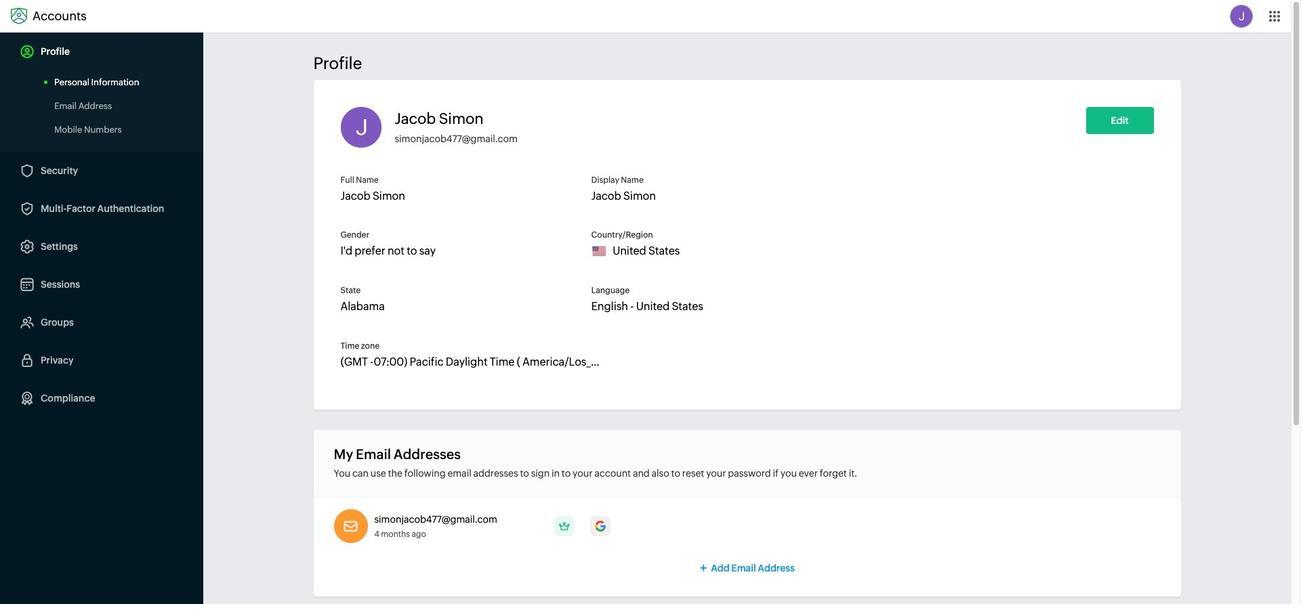 Task type: vqa. For each thing, say whether or not it's contained in the screenshot.
Primary icon
yes



Task type: locate. For each thing, give the bounding box(es) containing it.
primary image
[[554, 517, 575, 537]]



